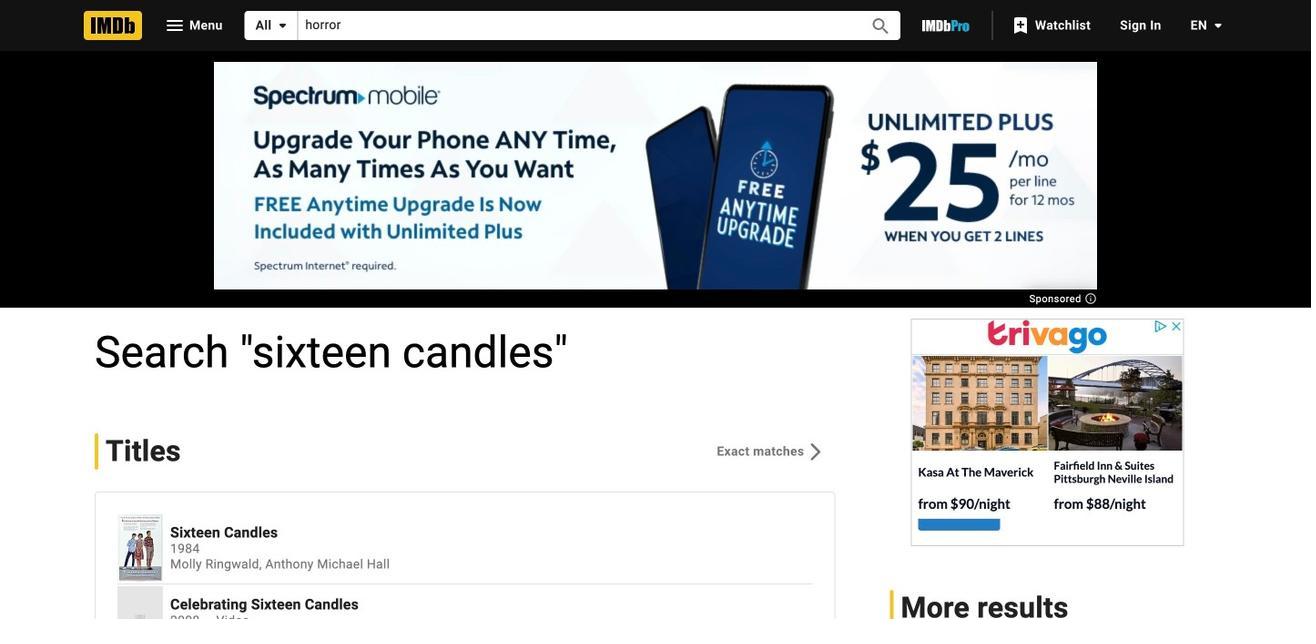 Task type: describe. For each thing, give the bounding box(es) containing it.
submit search image
[[870, 15, 892, 37]]

Search IMDb text field
[[298, 11, 850, 40]]

watchlist image
[[1010, 15, 1032, 36]]

home image
[[84, 11, 142, 40]]

menu image
[[164, 15, 186, 36]]

movie image
[[133, 613, 148, 619]]

1 arrow drop down image from the left
[[272, 15, 294, 36]]



Task type: locate. For each thing, give the bounding box(es) containing it.
0 horizontal spatial arrow drop down image
[[272, 15, 294, 36]]

2 arrow drop down image from the left
[[1208, 15, 1230, 36]]

None field
[[298, 11, 850, 40]]

arrow right image
[[805, 441, 826, 463]]

1 horizontal spatial arrow drop down image
[[1208, 15, 1230, 36]]

main content
[[0, 51, 1312, 619]]

molly ringwald, anthony michael hall, and michael schoeffling in sixteen candles (1984) image
[[117, 515, 163, 582]]

arrow drop down image
[[272, 15, 294, 36], [1208, 15, 1230, 36]]

None search field
[[245, 11, 901, 40]]

advertisement element
[[911, 319, 1185, 546]]



Task type: vqa. For each thing, say whether or not it's contained in the screenshot.
383K
no



